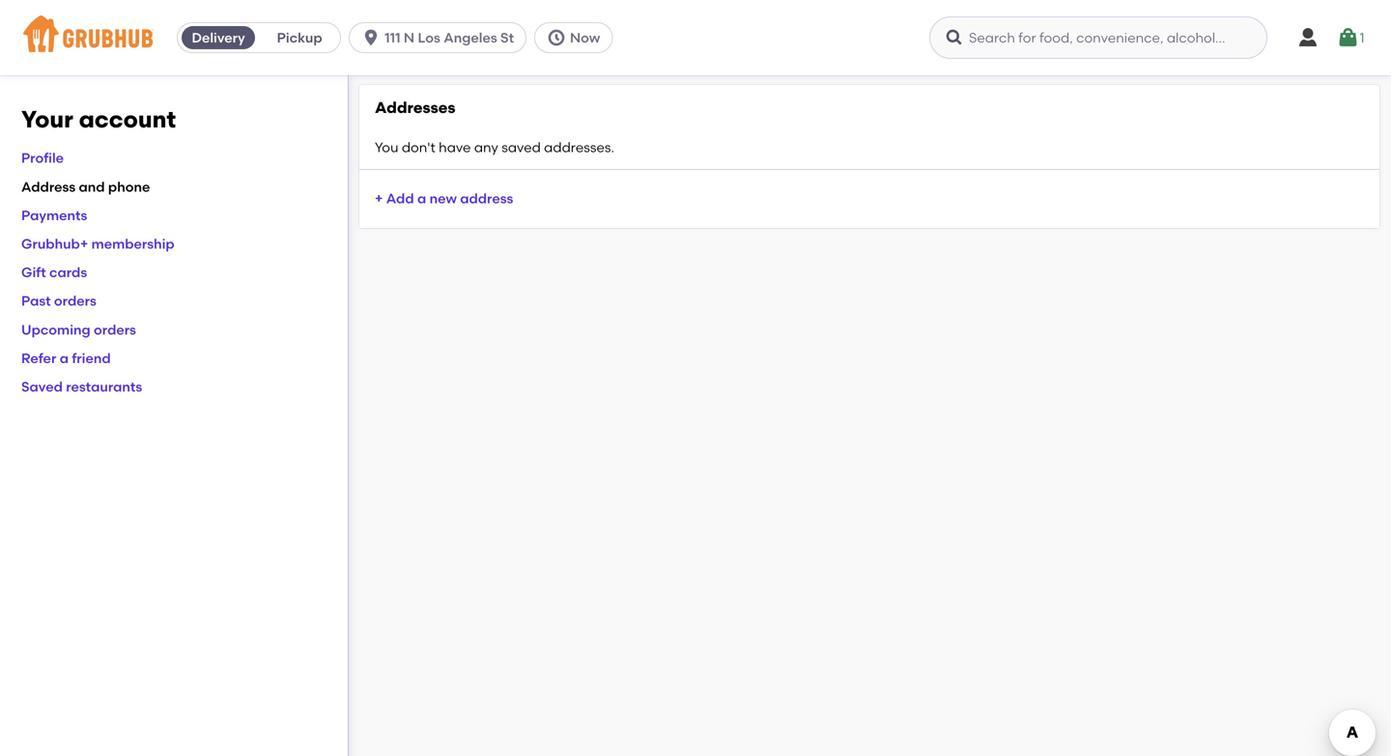 Task type: describe. For each thing, give the bounding box(es) containing it.
1 button
[[1337, 20, 1365, 55]]

orders for past orders
[[54, 293, 96, 309]]

grubhub+ membership link
[[21, 236, 175, 252]]

profile
[[21, 150, 64, 166]]

restaurants
[[66, 379, 142, 395]]

payments link
[[21, 207, 87, 224]]

111 n los angeles st
[[385, 29, 514, 46]]

0 horizontal spatial svg image
[[945, 28, 964, 47]]

have
[[439, 139, 471, 156]]

past
[[21, 293, 51, 309]]

you
[[375, 139, 399, 156]]

+
[[375, 191, 383, 207]]

phone
[[108, 179, 150, 195]]

account
[[79, 105, 176, 133]]

gift
[[21, 264, 46, 281]]

don't
[[402, 139, 436, 156]]

any
[[474, 139, 499, 156]]

cards
[[49, 264, 87, 281]]

svg image for now
[[547, 28, 566, 47]]

+ add a new address
[[375, 191, 514, 207]]

1 vertical spatial a
[[60, 350, 69, 367]]

grubhub+
[[21, 236, 88, 252]]

delivery
[[192, 29, 245, 46]]

past orders link
[[21, 293, 96, 309]]

grubhub+ membership
[[21, 236, 175, 252]]

saved
[[502, 139, 541, 156]]

refer a friend
[[21, 350, 111, 367]]

address
[[460, 191, 514, 207]]

st
[[501, 29, 514, 46]]

pickup button
[[259, 22, 340, 53]]

profile link
[[21, 150, 64, 166]]

Search for food, convenience, alcohol... search field
[[930, 16, 1268, 59]]

you don't have any saved addresses.
[[375, 139, 615, 156]]



Task type: vqa. For each thing, say whether or not it's contained in the screenshot.
5th at the left top
no



Task type: locate. For each thing, give the bounding box(es) containing it.
address
[[21, 179, 76, 195]]

gift cards
[[21, 264, 87, 281]]

0 horizontal spatial a
[[60, 350, 69, 367]]

a
[[417, 191, 426, 207], [60, 350, 69, 367]]

new
[[430, 191, 457, 207]]

refer
[[21, 350, 56, 367]]

upcoming orders link
[[21, 322, 136, 338]]

0 horizontal spatial svg image
[[362, 28, 381, 47]]

now button
[[534, 22, 621, 53]]

upcoming
[[21, 322, 91, 338]]

main navigation navigation
[[0, 0, 1392, 75]]

orders
[[54, 293, 96, 309], [94, 322, 136, 338]]

angeles
[[444, 29, 497, 46]]

svg image
[[1297, 26, 1320, 49], [1337, 26, 1360, 49], [945, 28, 964, 47]]

svg image inside the 1 button
[[1337, 26, 1360, 49]]

addresses
[[375, 98, 456, 117]]

1 horizontal spatial svg image
[[1297, 26, 1320, 49]]

your
[[21, 105, 73, 133]]

address and phone link
[[21, 179, 150, 195]]

+ add a new address button
[[375, 182, 514, 216]]

1 vertical spatial orders
[[94, 322, 136, 338]]

111
[[385, 29, 401, 46]]

pickup
[[277, 29, 322, 46]]

and
[[79, 179, 105, 195]]

111 n los angeles st button
[[349, 22, 534, 53]]

saved restaurants link
[[21, 379, 142, 395]]

add
[[386, 191, 414, 207]]

0 vertical spatial orders
[[54, 293, 96, 309]]

upcoming orders
[[21, 322, 136, 338]]

1 horizontal spatial svg image
[[547, 28, 566, 47]]

addresses.
[[544, 139, 615, 156]]

friend
[[72, 350, 111, 367]]

a right refer
[[60, 350, 69, 367]]

svg image left now
[[547, 28, 566, 47]]

svg image inside '111 n los angeles st' button
[[362, 28, 381, 47]]

a left the new
[[417, 191, 426, 207]]

gift cards link
[[21, 264, 87, 281]]

1
[[1360, 29, 1365, 46]]

1 svg image from the left
[[362, 28, 381, 47]]

2 horizontal spatial svg image
[[1337, 26, 1360, 49]]

now
[[570, 29, 600, 46]]

svg image inside now button
[[547, 28, 566, 47]]

svg image for 111 n los angeles st
[[362, 28, 381, 47]]

membership
[[91, 236, 175, 252]]

a inside button
[[417, 191, 426, 207]]

los
[[418, 29, 441, 46]]

saved
[[21, 379, 63, 395]]

past orders
[[21, 293, 96, 309]]

refer a friend link
[[21, 350, 111, 367]]

address and phone
[[21, 179, 150, 195]]

2 svg image from the left
[[547, 28, 566, 47]]

orders up friend
[[94, 322, 136, 338]]

orders up upcoming orders link
[[54, 293, 96, 309]]

saved restaurants
[[21, 379, 142, 395]]

0 vertical spatial a
[[417, 191, 426, 207]]

n
[[404, 29, 415, 46]]

payments
[[21, 207, 87, 224]]

your account
[[21, 105, 176, 133]]

orders for upcoming orders
[[94, 322, 136, 338]]

svg image left 111
[[362, 28, 381, 47]]

svg image
[[362, 28, 381, 47], [547, 28, 566, 47]]

delivery button
[[178, 22, 259, 53]]

1 horizontal spatial a
[[417, 191, 426, 207]]



